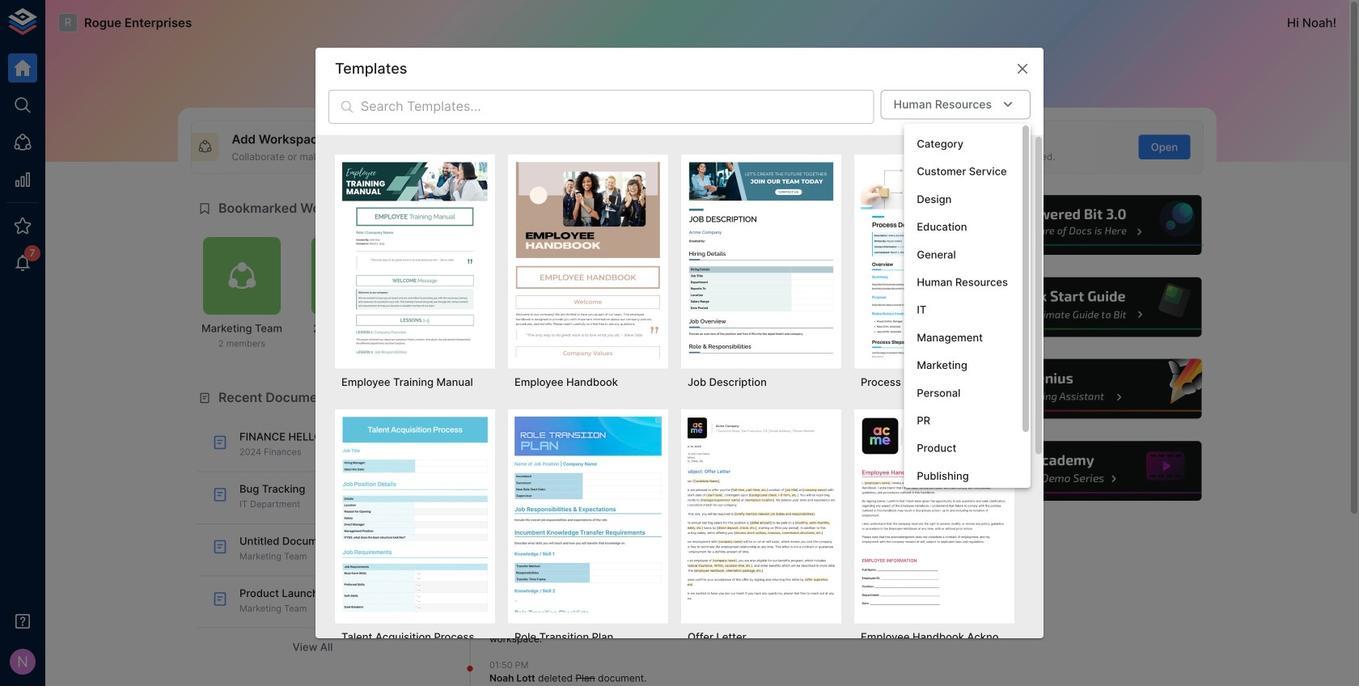 Task type: describe. For each thing, give the bounding box(es) containing it.
employee handbook acknowledgement form image
[[861, 416, 1008, 612]]

offer letter image
[[688, 416, 835, 612]]

job description image
[[688, 161, 835, 357]]

2 help image from the top
[[960, 275, 1204, 339]]

3 help image from the top
[[960, 357, 1204, 421]]



Task type: locate. For each thing, give the bounding box(es) containing it.
employee handbook image
[[515, 161, 662, 357]]

Search Templates... text field
[[361, 90, 874, 124]]

employee training manual image
[[341, 161, 489, 357]]

talent acquisition process image
[[341, 416, 489, 612]]

1 help image from the top
[[960, 193, 1204, 257]]

process documentation image
[[861, 161, 1008, 357]]

role transition plan image
[[515, 416, 662, 612]]

4 help image from the top
[[960, 439, 1204, 503]]

help image
[[960, 193, 1204, 257], [960, 275, 1204, 339], [960, 357, 1204, 421], [960, 439, 1204, 503]]

dialog
[[316, 48, 1044, 686]]



Task type: vqa. For each thing, say whether or not it's contained in the screenshot.
Search Templates... TEXT BOX
yes



